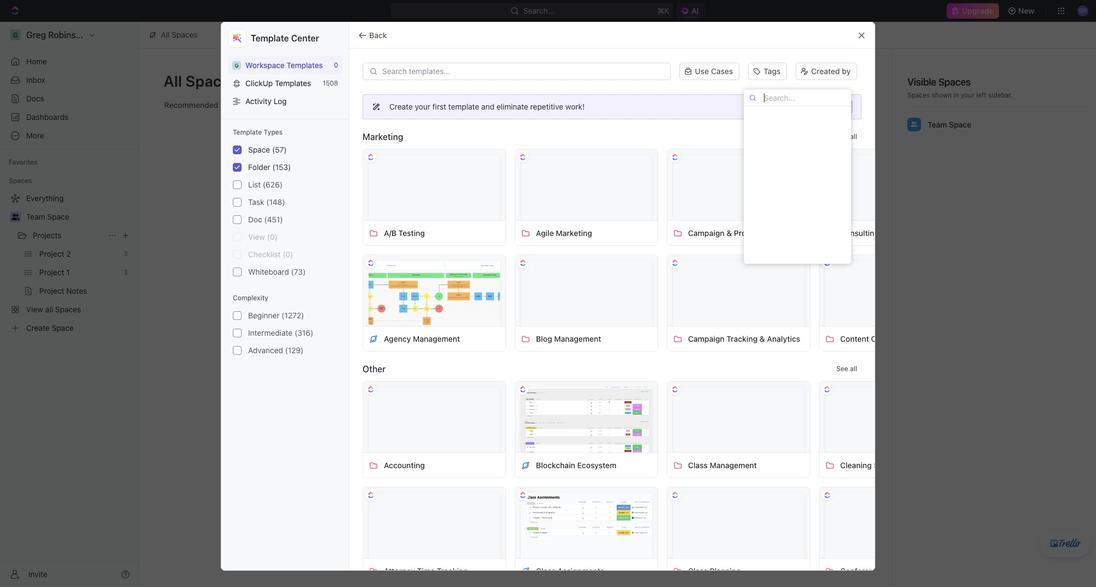 Task type: vqa. For each thing, say whether or not it's contained in the screenshot.


Task type: locate. For each thing, give the bounding box(es) containing it.
1 horizontal spatial &
[[760, 334, 765, 343]]

1 vertical spatial templates
[[275, 79, 311, 88]]

learn more
[[812, 103, 848, 111]]

see all button down more
[[832, 130, 862, 143]]

0 vertical spatial marketing
[[363, 132, 403, 142]]

(1272)
[[282, 311, 304, 320]]

templates
[[287, 61, 323, 70], [275, 79, 311, 88]]

sidebar.
[[988, 91, 1013, 99]]

0 vertical spatial team
[[928, 120, 947, 129]]

& left promotion
[[726, 228, 732, 237]]

1 horizontal spatial tracking
[[726, 334, 758, 343]]

0 vertical spatial all
[[161, 30, 170, 39]]

learn more link
[[808, 100, 852, 113]]

(0) up (73) at top left
[[283, 250, 293, 259]]

class
[[688, 461, 708, 470], [536, 566, 556, 576], [688, 566, 708, 576]]

template for template center
[[251, 33, 289, 43]]

agile marketing
[[536, 228, 592, 237]]

1 horizontal spatial search...
[[838, 100, 869, 110]]

1 see from the top
[[836, 133, 848, 141]]

0 vertical spatial (0)
[[267, 232, 278, 242]]

campaign
[[688, 228, 724, 237], [688, 334, 724, 343]]

templates for clickup templates
[[275, 79, 311, 88]]

tracking
[[726, 334, 758, 343], [437, 566, 468, 576]]

0 vertical spatial campaign
[[688, 228, 724, 237]]

beginner (1272)
[[248, 311, 304, 320]]

1 vertical spatial campaign
[[688, 334, 724, 343]]

all down "search..." "button"
[[850, 133, 857, 141]]

0 horizontal spatial team
[[26, 212, 45, 221]]

upgrade link
[[947, 3, 999, 19]]

create your first template and eliminate repetitive work!
[[389, 102, 585, 111]]

1 see all from the top
[[836, 133, 857, 141]]

2 see all from the top
[[836, 365, 857, 373]]

1508
[[323, 79, 338, 87]]

space down in
[[949, 120, 971, 129]]

conference
[[840, 566, 882, 576]]

all spaces joined
[[493, 224, 546, 232]]

management
[[773, 228, 820, 237], [413, 334, 460, 343], [554, 334, 601, 343], [710, 461, 757, 470], [884, 566, 931, 576]]

1 vertical spatial see all button
[[832, 363, 862, 376]]

all
[[161, 30, 170, 39], [164, 72, 182, 90], [493, 224, 501, 232]]

0 vertical spatial tracking
[[726, 334, 758, 343]]

project
[[881, 228, 907, 237]]

see all
[[836, 133, 857, 141], [836, 365, 857, 373]]

space
[[847, 77, 869, 86], [949, 120, 971, 129], [248, 145, 270, 154], [47, 212, 69, 221]]

new for new
[[1018, 6, 1034, 15]]

new
[[1018, 6, 1034, 15], [829, 77, 845, 86]]

0 vertical spatial &
[[726, 228, 732, 237]]

your
[[961, 91, 974, 99], [415, 102, 430, 111]]

work!
[[565, 102, 585, 111]]

attorney time tracking
[[384, 566, 468, 576]]

all for marketing
[[850, 133, 857, 141]]

all
[[850, 133, 857, 141], [850, 365, 857, 373]]

see down content
[[836, 365, 848, 373]]

1 vertical spatial template
[[233, 128, 262, 136]]

1 campaign from the top
[[688, 228, 724, 237]]

space up projects link
[[47, 212, 69, 221]]

new button
[[1003, 2, 1041, 20]]

(73)
[[291, 267, 306, 276]]

0 vertical spatial see all
[[836, 133, 857, 141]]

1 vertical spatial team
[[26, 212, 45, 221]]

(316)
[[295, 328, 313, 338]]

templates for workspace templates
[[287, 61, 323, 70]]

1 vertical spatial all
[[164, 72, 182, 90]]

1 see all button from the top
[[832, 130, 862, 143]]

0 vertical spatial templates
[[287, 61, 323, 70]]

all for other
[[850, 365, 857, 373]]

1 vertical spatial all
[[850, 365, 857, 373]]

first
[[432, 102, 446, 111]]

2 see all button from the top
[[832, 363, 862, 376]]

folder
[[248, 163, 270, 172]]

all spaces
[[161, 30, 198, 39], [164, 72, 238, 90]]

tree containing team space
[[4, 190, 134, 337]]

accounting
[[384, 461, 425, 470]]

template up workspace
[[251, 33, 289, 43]]

see down more
[[836, 133, 848, 141]]

template left the types
[[233, 128, 262, 136]]

visible
[[907, 76, 936, 88]]

(626)
[[263, 180, 283, 189]]

space up "search..." "button"
[[847, 77, 869, 86]]

your left first
[[415, 102, 430, 111]]

0 vertical spatial your
[[961, 91, 974, 99]]

favorites button
[[4, 156, 42, 169]]

marketing right agile on the top of page
[[556, 228, 592, 237]]

docs
[[26, 94, 44, 103]]

team right user group icon
[[928, 120, 947, 129]]

g
[[235, 62, 239, 68]]

other
[[363, 364, 386, 374]]

0 vertical spatial template
[[251, 33, 289, 43]]

see
[[836, 133, 848, 141], [836, 365, 848, 373]]

service
[[874, 461, 901, 470]]

0 vertical spatial search...
[[523, 6, 554, 15]]

team right user group image
[[26, 212, 45, 221]]

marketing down create
[[363, 132, 403, 142]]

spaces
[[172, 30, 198, 39], [186, 72, 238, 90], [938, 76, 971, 88], [907, 91, 930, 99], [9, 177, 32, 185], [503, 224, 525, 232]]

0 horizontal spatial &
[[726, 228, 732, 237]]

0 horizontal spatial (0)
[[267, 232, 278, 242]]

spaces inside sidebar navigation
[[9, 177, 32, 185]]

tracking right time
[[437, 566, 468, 576]]

2 vertical spatial all
[[493, 224, 501, 232]]

2 see from the top
[[836, 365, 848, 373]]

0 horizontal spatial new
[[829, 77, 845, 86]]

testing
[[398, 228, 425, 237]]

(148)
[[266, 197, 285, 207]]

invite
[[28, 570, 47, 579]]

your inside visible spaces spaces shown in your left sidebar.
[[961, 91, 974, 99]]

1 vertical spatial marketing
[[556, 228, 592, 237]]

0 vertical spatial all
[[850, 133, 857, 141]]

left
[[976, 91, 986, 99]]

types
[[264, 128, 283, 136]]

see all down content
[[836, 365, 857, 373]]

1 horizontal spatial (0)
[[283, 250, 293, 259]]

1 vertical spatial see
[[836, 365, 848, 373]]

space inside button
[[847, 77, 869, 86]]

1 vertical spatial all spaces
[[164, 72, 238, 90]]

your right in
[[961, 91, 974, 99]]

1 vertical spatial new
[[829, 77, 845, 86]]

class for class management
[[688, 461, 708, 470]]

tracking left analytics
[[726, 334, 758, 343]]

&
[[726, 228, 732, 237], [760, 334, 765, 343]]

consulting project plan
[[840, 228, 924, 237]]

tags button
[[748, 63, 787, 80]]

templates down center on the left top of page
[[287, 61, 323, 70]]

cleaning service
[[840, 461, 901, 470]]

see all down more
[[836, 133, 857, 141]]

team space up projects
[[26, 212, 69, 221]]

repetitive
[[530, 102, 563, 111]]

(451)
[[264, 215, 283, 224]]

new right upgrade
[[1018, 6, 1034, 15]]

see all button down content
[[832, 363, 862, 376]]

tree inside sidebar navigation
[[4, 190, 134, 337]]

0 vertical spatial team space
[[928, 120, 971, 129]]

1 vertical spatial &
[[760, 334, 765, 343]]

1 vertical spatial your
[[415, 102, 430, 111]]

search...
[[523, 6, 554, 15], [838, 100, 869, 110]]

0 vertical spatial see
[[836, 133, 848, 141]]

new inside new button
[[1018, 6, 1034, 15]]

see all button for marketing
[[832, 130, 862, 143]]

1 horizontal spatial new
[[1018, 6, 1034, 15]]

1 horizontal spatial marketing
[[556, 228, 592, 237]]

campaign tracking & analytics
[[688, 334, 800, 343]]

class management
[[688, 461, 757, 470]]

0 horizontal spatial your
[[415, 102, 430, 111]]

& left analytics
[[760, 334, 765, 343]]

management for conference management
[[884, 566, 931, 576]]

shown
[[932, 91, 952, 99]]

and
[[481, 102, 494, 111]]

1 vertical spatial team space
[[26, 212, 69, 221]]

conference management
[[840, 566, 931, 576]]

templates up activity log button
[[275, 79, 311, 88]]

0 horizontal spatial team space
[[26, 212, 69, 221]]

0 horizontal spatial tracking
[[437, 566, 468, 576]]

intermediate (316)
[[248, 328, 313, 338]]

search... inside "button"
[[838, 100, 869, 110]]

2 all from the top
[[850, 365, 857, 373]]

1 vertical spatial tracking
[[437, 566, 468, 576]]

new up more
[[829, 77, 845, 86]]

all down content
[[850, 365, 857, 373]]

projects link
[[33, 227, 104, 244]]

agency
[[384, 334, 411, 343]]

1 horizontal spatial your
[[961, 91, 974, 99]]

whiteboard
[[248, 267, 289, 276]]

intermediate
[[248, 328, 293, 338]]

(0)
[[267, 232, 278, 242], [283, 250, 293, 259]]

see for other
[[836, 365, 848, 373]]

home link
[[4, 53, 134, 70]]

1 vertical spatial search...
[[838, 100, 869, 110]]

1 vertical spatial (0)
[[283, 250, 293, 259]]

tree
[[4, 190, 134, 337]]

see all for other
[[836, 365, 857, 373]]

0
[[334, 61, 338, 69]]

log
[[274, 97, 287, 106]]

0 vertical spatial see all button
[[832, 130, 862, 143]]

complexity
[[233, 294, 268, 302]]

(0) right view at the top of the page
[[267, 232, 278, 242]]

new inside the new space button
[[829, 77, 845, 86]]

team space down in
[[928, 120, 971, 129]]

(0) for checklist (0)
[[283, 250, 293, 259]]

2 campaign from the top
[[688, 334, 724, 343]]

1 all from the top
[[850, 133, 857, 141]]

user group image
[[911, 122, 918, 127]]

0 vertical spatial new
[[1018, 6, 1034, 15]]

planning
[[710, 566, 741, 576]]

task (148)
[[248, 197, 285, 207]]

1 vertical spatial see all
[[836, 365, 857, 373]]



Task type: describe. For each thing, give the bounding box(es) containing it.
search... button
[[822, 97, 875, 114]]

1 horizontal spatial team
[[928, 120, 947, 129]]

analytics
[[767, 334, 800, 343]]

workspace templates
[[245, 61, 323, 70]]

cleaning
[[840, 461, 872, 470]]

greg robinson's workspace, , element
[[232, 61, 241, 70]]

list
[[248, 180, 261, 189]]

blog management
[[536, 334, 601, 343]]

whiteboard (73)
[[248, 267, 306, 276]]

dashboards
[[26, 112, 68, 122]]

sidebar navigation
[[0, 22, 139, 587]]

beginner
[[248, 311, 280, 320]]

1 horizontal spatial team space
[[928, 120, 971, 129]]

blog
[[536, 334, 552, 343]]

time
[[417, 566, 435, 576]]

class planning
[[688, 566, 741, 576]]

upgrade
[[962, 6, 993, 15]]

activity log button
[[228, 92, 342, 110]]

consulting
[[840, 228, 879, 237]]

checklist
[[248, 250, 281, 259]]

campaign for campaign & promotion management
[[688, 228, 724, 237]]

(0) for view (0)
[[267, 232, 278, 242]]

checklist (0)
[[248, 250, 293, 259]]

space up folder
[[248, 145, 270, 154]]

space (57)
[[248, 145, 287, 154]]

content calendar
[[840, 334, 904, 343]]

⌘k
[[657, 6, 669, 15]]

template types
[[233, 128, 283, 136]]

campaign for campaign tracking & analytics
[[688, 334, 724, 343]]

folder (153)
[[248, 163, 291, 172]]

template
[[448, 102, 479, 111]]

projects
[[33, 231, 62, 240]]

(129)
[[285, 346, 304, 355]]

view (0)
[[248, 232, 278, 242]]

inbox
[[26, 75, 45, 85]]

user group image
[[11, 214, 19, 220]]

blockchain ecosystem
[[536, 461, 616, 470]]

template for template types
[[233, 128, 262, 136]]

management for blog management
[[554, 334, 601, 343]]

new space button
[[812, 73, 875, 91]]

space inside 'tree'
[[47, 212, 69, 221]]

0 horizontal spatial marketing
[[363, 132, 403, 142]]

view
[[248, 232, 265, 242]]

tags
[[764, 67, 781, 76]]

tags button
[[744, 62, 791, 81]]

promotion
[[734, 228, 771, 237]]

learn
[[812, 103, 830, 111]]

management for agency management
[[413, 334, 460, 343]]

favorites
[[9, 158, 37, 166]]

home
[[26, 57, 47, 66]]

see all for marketing
[[836, 133, 857, 141]]

team space inside 'tree'
[[26, 212, 69, 221]]

clickup
[[245, 79, 273, 88]]

clickup templates
[[245, 79, 311, 88]]

(57)
[[272, 145, 287, 154]]

attorney
[[384, 566, 415, 576]]

create
[[389, 102, 413, 111]]

see for marketing
[[836, 133, 848, 141]]

back
[[369, 30, 387, 40]]

dashboards link
[[4, 109, 134, 126]]

task
[[248, 197, 264, 207]]

list (626)
[[248, 180, 283, 189]]

eliminate
[[496, 102, 528, 111]]

a/b
[[384, 228, 396, 237]]

management for class management
[[710, 461, 757, 470]]

assignments
[[558, 566, 604, 576]]

0 vertical spatial all spaces
[[161, 30, 198, 39]]

visible spaces spaces shown in your left sidebar.
[[907, 76, 1013, 99]]

center
[[291, 33, 319, 43]]

class assignments
[[536, 566, 604, 576]]

Search templates... text field
[[382, 67, 664, 76]]

calendar
[[871, 334, 904, 343]]

a/b testing
[[384, 228, 425, 237]]

0 horizontal spatial search...
[[523, 6, 554, 15]]

template center
[[251, 33, 319, 43]]

agency management
[[384, 334, 460, 343]]

blockchain
[[536, 461, 575, 470]]

docs link
[[4, 90, 134, 107]]

class for class assignments
[[536, 566, 556, 576]]

ecosystem
[[577, 461, 616, 470]]

more
[[832, 103, 848, 111]]

new for new space
[[829, 77, 845, 86]]

Search... text field
[[764, 89, 848, 106]]

activity
[[245, 97, 272, 106]]

in
[[954, 91, 959, 99]]

doc
[[248, 215, 262, 224]]

class for class planning
[[688, 566, 708, 576]]

content
[[840, 334, 869, 343]]

team inside 'tree'
[[26, 212, 45, 221]]

activity log
[[245, 97, 287, 106]]

team space link
[[26, 208, 132, 226]]

see all button for other
[[832, 363, 862, 376]]

plan
[[909, 228, 924, 237]]



